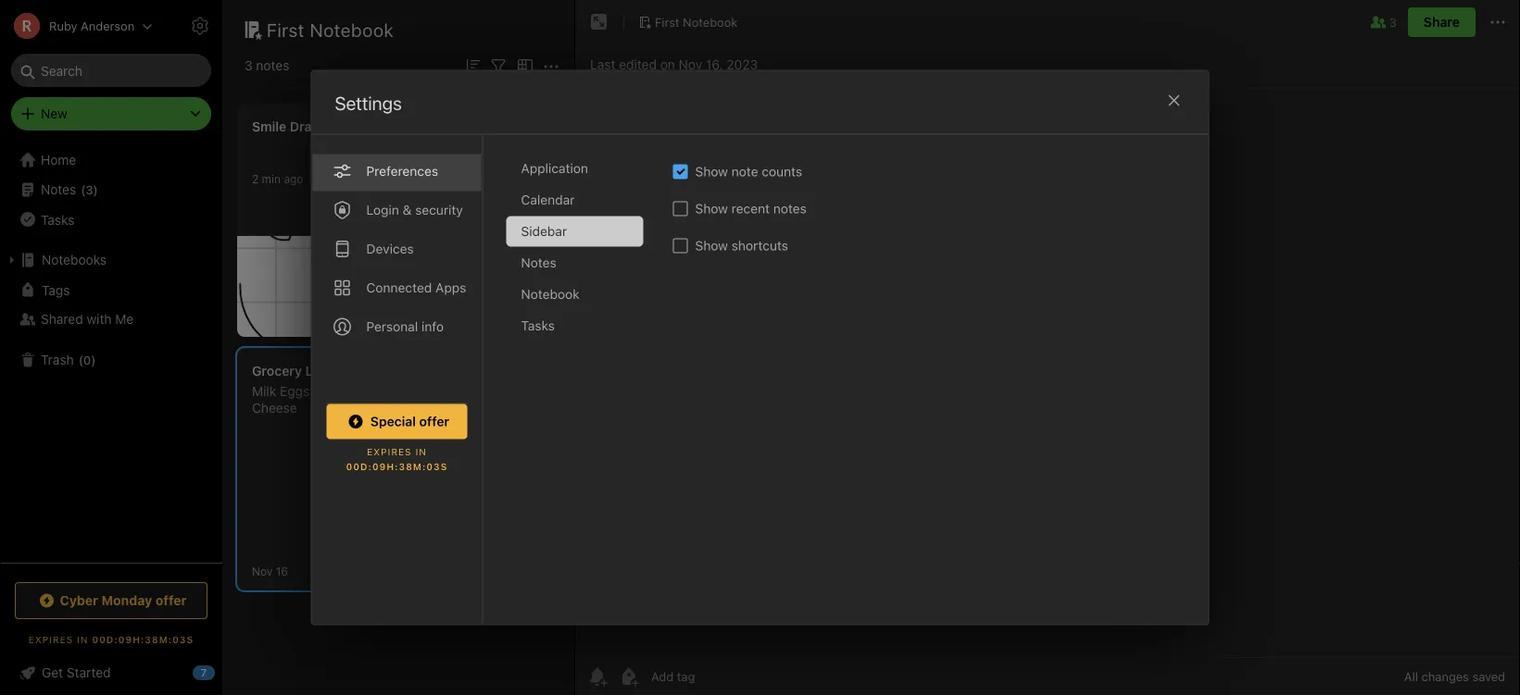 Task type: describe. For each thing, give the bounding box(es) containing it.
3 for 3
[[1390, 15, 1397, 29]]

shared with me link
[[0, 305, 221, 335]]

share button
[[1409, 7, 1476, 37]]

notes for notes ( 3 )
[[41, 182, 76, 197]]

notebooks link
[[0, 246, 221, 275]]

security
[[415, 202, 463, 218]]

shared
[[41, 312, 83, 327]]

do
[[478, 119, 494, 134]]

drawing
[[290, 119, 341, 134]]

show shortcuts
[[695, 238, 789, 253]]

eggs
[[280, 384, 310, 399]]

offer inside special offer popup button
[[419, 414, 450, 430]]

first notebook button
[[632, 9, 744, 35]]

expires in 00d:09h:38m:03s for special
[[346, 447, 448, 473]]

note
[[732, 164, 759, 179]]

login
[[367, 202, 399, 218]]

expand notebooks image
[[5, 253, 19, 268]]

notes ( 3 )
[[41, 182, 98, 197]]

on
[[660, 57, 675, 72]]

first notebook inside button
[[655, 15, 738, 29]]

shortcuts
[[732, 238, 789, 253]]

16,
[[706, 57, 723, 72]]

00d:09h:38m:03s for monday
[[92, 635, 194, 645]]

smile drawing
[[252, 119, 341, 134]]

0 horizontal spatial ago
[[284, 172, 303, 185]]

add tag image
[[618, 666, 640, 689]]

new button
[[11, 97, 211, 131]]

tasks inside tab
[[521, 318, 555, 334]]

show for show shortcuts
[[695, 238, 728, 253]]

counts
[[762, 164, 803, 179]]

close image
[[1163, 89, 1186, 112]]

sugar
[[313, 384, 348, 399]]

tasks tab
[[506, 311, 644, 341]]

all
[[1405, 670, 1419, 684]]

things to do organize files
[[417, 119, 501, 155]]

calendar tab
[[506, 185, 644, 215]]

0 horizontal spatial min
[[262, 172, 281, 185]]

organize
[[417, 139, 470, 155]]

calendar
[[521, 192, 575, 208]]

application tab
[[506, 153, 644, 184]]

show for show note counts
[[695, 164, 728, 179]]

expand note image
[[588, 11, 611, 33]]

tab list for show note counts
[[506, 153, 658, 625]]

) for trash
[[91, 353, 96, 367]]

2023
[[727, 57, 758, 72]]

devices
[[367, 241, 414, 257]]

) for notes
[[93, 183, 98, 197]]

sidebar
[[521, 224, 567, 239]]

notebook inside button
[[683, 15, 738, 29]]

0 horizontal spatial 2
[[252, 172, 259, 185]]

info
[[422, 319, 444, 335]]

settings
[[335, 92, 402, 114]]

tab list for calendar
[[312, 135, 483, 625]]

login & security
[[367, 202, 463, 218]]

in for special
[[416, 447, 427, 458]]

new
[[41, 106, 67, 121]]

cyber monday offer button
[[15, 583, 208, 620]]

1 horizontal spatial min
[[426, 311, 445, 324]]

monday
[[102, 594, 152, 609]]

notes for notes
[[521, 255, 557, 271]]

to
[[462, 119, 475, 134]]

connected apps
[[367, 280, 466, 296]]

preferences
[[367, 164, 438, 179]]

cyber monday offer
[[60, 594, 187, 609]]

home link
[[0, 145, 222, 175]]

0 horizontal spatial notebook
[[310, 19, 394, 40]]

sidebar tab
[[506, 216, 644, 247]]

tasks button
[[0, 205, 221, 234]]

1 vertical spatial notes
[[774, 201, 807, 216]]

1 horizontal spatial 2 min ago
[[417, 311, 468, 324]]

tags button
[[0, 275, 221, 305]]

3 notes
[[245, 58, 290, 73]]

in for cyber
[[77, 635, 89, 645]]



Task type: vqa. For each thing, say whether or not it's contained in the screenshot.
TAB LIST containing Application
yes



Task type: locate. For each thing, give the bounding box(es) containing it.
all changes saved
[[1405, 670, 1506, 684]]

0 vertical spatial 3
[[1390, 15, 1397, 29]]

0 vertical spatial 00d:09h:38m:03s
[[346, 462, 448, 473]]

0 vertical spatial show
[[695, 164, 728, 179]]

show for show recent notes
[[695, 201, 728, 216]]

expires down special
[[367, 447, 412, 458]]

tab list
[[312, 135, 483, 625], [506, 153, 658, 625]]

in down cyber at the bottom of the page
[[77, 635, 89, 645]]

special offer button
[[327, 405, 468, 440]]

0 horizontal spatial notes
[[41, 182, 76, 197]]

in down special offer
[[416, 447, 427, 458]]

1 vertical spatial 2 min ago
[[417, 311, 468, 324]]

3 up smile
[[245, 58, 253, 73]]

1 horizontal spatial notes
[[521, 255, 557, 271]]

special offer
[[371, 414, 450, 430]]

expires for cyber monday offer
[[29, 635, 73, 645]]

tree containing home
[[0, 145, 222, 563]]

) down home link
[[93, 183, 98, 197]]

show note counts
[[695, 164, 803, 179]]

notebook down notes "tab"
[[521, 287, 580, 302]]

settings image
[[189, 15, 211, 37]]

0 vertical spatial 2
[[252, 172, 259, 185]]

( right trash
[[79, 353, 83, 367]]

shared with me
[[41, 312, 134, 327]]

0 horizontal spatial notes
[[256, 58, 290, 73]]

0 horizontal spatial expires in 00d:09h:38m:03s
[[29, 635, 194, 645]]

2 min ago
[[252, 172, 303, 185], [417, 311, 468, 324]]

tab list containing preferences
[[312, 135, 483, 625]]

None search field
[[24, 54, 198, 87]]

tasks down notebook tab
[[521, 318, 555, 334]]

trash
[[41, 353, 74, 368]]

1 horizontal spatial first notebook
[[655, 15, 738, 29]]

offer right special
[[419, 414, 450, 430]]

1 vertical spatial offer
[[156, 594, 187, 609]]

edited
[[619, 57, 657, 72]]

3 button
[[1368, 11, 1397, 33]]

( inside notes ( 3 )
[[81, 183, 86, 197]]

application
[[521, 161, 588, 176]]

nov
[[679, 57, 703, 72], [252, 565, 273, 578]]

expires in 00d:09h:38m:03s
[[346, 447, 448, 473], [29, 635, 194, 645]]

1 horizontal spatial nov
[[679, 57, 703, 72]]

3 down home link
[[86, 183, 93, 197]]

ago right info at top left
[[448, 311, 468, 324]]

1 horizontal spatial offer
[[419, 414, 450, 430]]

first notebook
[[655, 15, 738, 29], [267, 19, 394, 40]]

0 vertical spatial expires
[[367, 447, 412, 458]]

recent
[[732, 201, 770, 216]]

nov 16
[[252, 565, 288, 578]]

grocery
[[252, 364, 302, 379]]

1 vertical spatial in
[[77, 635, 89, 645]]

cheese
[[252, 401, 297, 416]]

0 vertical spatial expires in 00d:09h:38m:03s
[[346, 447, 448, 473]]

apps
[[436, 280, 466, 296]]

0 horizontal spatial first notebook
[[267, 19, 394, 40]]

0 vertical spatial )
[[93, 183, 98, 197]]

tasks down notes ( 3 )
[[41, 212, 75, 227]]

0 horizontal spatial expires
[[29, 635, 73, 645]]

2
[[252, 172, 259, 185], [417, 311, 423, 324]]

0 horizontal spatial 00d:09h:38m:03s
[[92, 635, 194, 645]]

note window element
[[575, 0, 1521, 696]]

1 vertical spatial nov
[[252, 565, 273, 578]]

1 horizontal spatial 3
[[245, 58, 253, 73]]

expires in 00d:09h:38m:03s down special offer popup button
[[346, 447, 448, 473]]

1 vertical spatial )
[[91, 353, 96, 367]]

0 vertical spatial notes
[[256, 58, 290, 73]]

Search text field
[[24, 54, 198, 87]]

1 horizontal spatial expires
[[367, 447, 412, 458]]

0 vertical spatial tasks
[[41, 212, 75, 227]]

first inside button
[[655, 15, 680, 29]]

00d:09h:38m:03s inside tab list
[[346, 462, 448, 473]]

personal
[[367, 319, 418, 335]]

smile
[[252, 119, 287, 134]]

first notebook up 16, at the left of the page
[[655, 15, 738, 29]]

show right show shortcuts checkbox
[[695, 238, 728, 253]]

0 vertical spatial (
[[81, 183, 86, 197]]

0 vertical spatial in
[[416, 447, 427, 458]]

( inside trash ( 0 )
[[79, 353, 83, 367]]

tree
[[0, 145, 222, 563]]

0 vertical spatial notes
[[41, 182, 76, 197]]

show recent notes
[[695, 201, 807, 216]]

0 horizontal spatial 3
[[86, 183, 93, 197]]

notebook up 16, at the left of the page
[[683, 15, 738, 29]]

1 horizontal spatial in
[[416, 447, 427, 458]]

2 min ago down apps at the left of the page
[[417, 311, 468, 324]]

notes down sidebar
[[521, 255, 557, 271]]

trash ( 0 )
[[41, 353, 96, 368]]

2 min ago down smile
[[252, 172, 303, 185]]

notebook tab
[[506, 279, 644, 310]]

share
[[1424, 14, 1460, 30]]

1 vertical spatial notes
[[521, 255, 557, 271]]

show right show note counts checkbox
[[695, 164, 728, 179]]

0 horizontal spatial tab list
[[312, 135, 483, 625]]

) inside notes ( 3 )
[[93, 183, 98, 197]]

offer
[[419, 414, 450, 430], [156, 594, 187, 609]]

1 vertical spatial 00d:09h:38m:03s
[[92, 635, 194, 645]]

notes down counts
[[774, 201, 807, 216]]

last edited on nov 16, 2023
[[590, 57, 758, 72]]

with
[[87, 312, 112, 327]]

tasks inside "button"
[[41, 212, 75, 227]]

list
[[305, 364, 328, 379]]

00d:09h:38m:03s for offer
[[346, 462, 448, 473]]

min down smile
[[262, 172, 281, 185]]

0 horizontal spatial tasks
[[41, 212, 75, 227]]

0 horizontal spatial nov
[[252, 565, 273, 578]]

things
[[417, 119, 459, 134]]

notes up smile
[[256, 58, 290, 73]]

00d:09h:38m:03s
[[346, 462, 448, 473], [92, 635, 194, 645]]

notes
[[256, 58, 290, 73], [774, 201, 807, 216]]

min
[[262, 172, 281, 185], [426, 311, 445, 324]]

Show recent notes checkbox
[[673, 202, 688, 216]]

0 horizontal spatial first
[[267, 19, 305, 40]]

00d:09h:38m:03s down special offer popup button
[[346, 462, 448, 473]]

)
[[93, 183, 98, 197], [91, 353, 96, 367]]

( for notes
[[81, 183, 86, 197]]

first notebook up 3 notes
[[267, 19, 394, 40]]

0 horizontal spatial offer
[[156, 594, 187, 609]]

saved
[[1473, 670, 1506, 684]]

first up 3 notes
[[267, 19, 305, 40]]

2 horizontal spatial notebook
[[683, 15, 738, 29]]

3 for 3 notes
[[245, 58, 253, 73]]

notes inside "tab"
[[521, 255, 557, 271]]

1 horizontal spatial expires in 00d:09h:38m:03s
[[346, 447, 448, 473]]

16
[[276, 565, 288, 578]]

1 vertical spatial 2
[[417, 311, 423, 324]]

3 inside button
[[1390, 15, 1397, 29]]

1 vertical spatial expires in 00d:09h:38m:03s
[[29, 635, 194, 645]]

3
[[1390, 15, 1397, 29], [245, 58, 253, 73], [86, 183, 93, 197]]

offer inside cyber monday offer popup button
[[156, 594, 187, 609]]

1 vertical spatial ago
[[448, 311, 468, 324]]

Note Editor text field
[[575, 89, 1521, 658]]

1 vertical spatial min
[[426, 311, 445, 324]]

expires in 00d:09h:38m:03s for cyber
[[29, 635, 194, 645]]

1 horizontal spatial ago
[[448, 311, 468, 324]]

0 vertical spatial min
[[262, 172, 281, 185]]

0 vertical spatial ago
[[284, 172, 303, 185]]

notes tab
[[506, 248, 644, 278]]

show right show recent notes checkbox
[[695, 201, 728, 216]]

personal info
[[367, 319, 444, 335]]

Show shortcuts checkbox
[[673, 239, 688, 253]]

1 horizontal spatial 00d:09h:38m:03s
[[346, 462, 448, 473]]

1 vertical spatial 3
[[245, 58, 253, 73]]

notes
[[41, 182, 76, 197], [521, 255, 557, 271]]

1 horizontal spatial notebook
[[521, 287, 580, 302]]

1 vertical spatial expires
[[29, 635, 73, 645]]

files
[[474, 139, 501, 155]]

home
[[41, 152, 76, 168]]

( down home link
[[81, 183, 86, 197]]

) right trash
[[91, 353, 96, 367]]

tab list containing application
[[506, 153, 658, 625]]

2 vertical spatial 3
[[86, 183, 93, 197]]

min down apps at the left of the page
[[426, 311, 445, 324]]

first up on
[[655, 15, 680, 29]]

ago
[[284, 172, 303, 185], [448, 311, 468, 324]]

add a reminder image
[[587, 666, 609, 689]]

nov left 16
[[252, 565, 273, 578]]

me
[[115, 312, 134, 327]]

3 left the share
[[1390, 15, 1397, 29]]

notebook inside tab
[[521, 287, 580, 302]]

1 horizontal spatial 2
[[417, 311, 423, 324]]

2 show from the top
[[695, 201, 728, 216]]

) inside trash ( 0 )
[[91, 353, 96, 367]]

&
[[403, 202, 412, 218]]

2 horizontal spatial 3
[[1390, 15, 1397, 29]]

1 horizontal spatial tab list
[[506, 153, 658, 625]]

nov right on
[[679, 57, 703, 72]]

first
[[655, 15, 680, 29], [267, 19, 305, 40]]

notebook
[[683, 15, 738, 29], [310, 19, 394, 40], [521, 287, 580, 302]]

1 vertical spatial (
[[79, 353, 83, 367]]

expires for special offer
[[367, 447, 412, 458]]

0 horizontal spatial in
[[77, 635, 89, 645]]

Show note counts checkbox
[[673, 164, 688, 179]]

nov inside note window element
[[679, 57, 703, 72]]

in
[[416, 447, 427, 458], [77, 635, 89, 645]]

offer right monday
[[156, 594, 187, 609]]

grocery list milk eggs sugar cheese
[[252, 364, 348, 416]]

1 vertical spatial tasks
[[521, 318, 555, 334]]

2 down smile
[[252, 172, 259, 185]]

expires
[[367, 447, 412, 458], [29, 635, 73, 645]]

expires down cyber at the bottom of the page
[[29, 635, 73, 645]]

expires inside 'expires in 00d:09h:38m:03s'
[[367, 447, 412, 458]]

1/2
[[438, 278, 453, 291]]

show
[[695, 164, 728, 179], [695, 201, 728, 216], [695, 238, 728, 253]]

special
[[371, 414, 416, 430]]

0 vertical spatial 2 min ago
[[252, 172, 303, 185]]

cyber
[[60, 594, 98, 609]]

0 vertical spatial offer
[[419, 414, 450, 430]]

1 show from the top
[[695, 164, 728, 179]]

0
[[83, 353, 91, 367]]

1 vertical spatial show
[[695, 201, 728, 216]]

0 vertical spatial nov
[[679, 57, 703, 72]]

expires in 00d:09h:38m:03s down cyber monday offer popup button
[[29, 635, 194, 645]]

milk
[[252, 384, 276, 399]]

2 vertical spatial show
[[695, 238, 728, 253]]

3 show from the top
[[695, 238, 728, 253]]

1 horizontal spatial first
[[655, 15, 680, 29]]

(
[[81, 183, 86, 197], [79, 353, 83, 367]]

thumbnail image
[[237, 236, 391, 337]]

changes
[[1422, 670, 1470, 684]]

1 horizontal spatial tasks
[[521, 318, 555, 334]]

connected
[[367, 280, 432, 296]]

notebooks
[[42, 253, 107, 268]]

notebook up settings on the left
[[310, 19, 394, 40]]

ago down the smile drawing
[[284, 172, 303, 185]]

2 down connected apps
[[417, 311, 423, 324]]

notes down home
[[41, 182, 76, 197]]

( for trash
[[79, 353, 83, 367]]

3 inside notes ( 3 )
[[86, 183, 93, 197]]

1 horizontal spatial notes
[[774, 201, 807, 216]]

tags
[[42, 282, 70, 298]]

tasks
[[41, 212, 75, 227], [521, 318, 555, 334]]

0 horizontal spatial 2 min ago
[[252, 172, 303, 185]]

last
[[590, 57, 616, 72]]

00d:09h:38m:03s down monday
[[92, 635, 194, 645]]

in inside 'expires in 00d:09h:38m:03s'
[[416, 447, 427, 458]]



